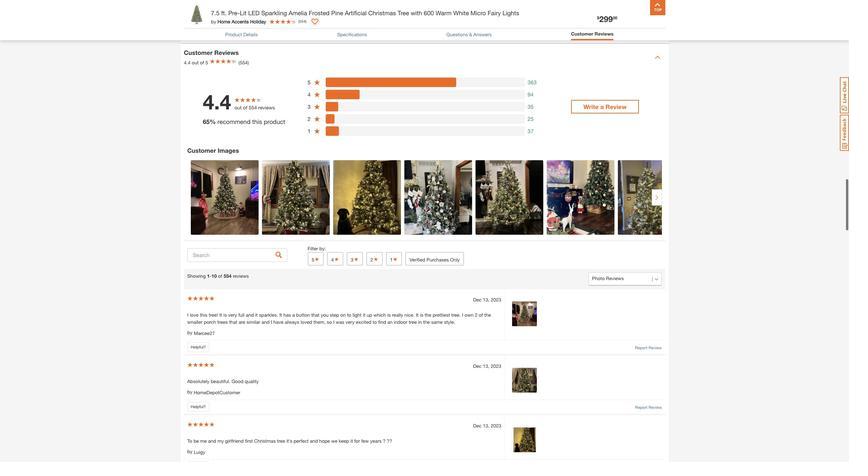 Task type: vqa. For each thing, say whether or not it's contained in the screenshot.


Task type: describe. For each thing, give the bounding box(es) containing it.
absolutely
[[187, 379, 210, 385]]

quality
[[245, 379, 259, 385]]

and up similar
[[246, 312, 254, 318]]

white
[[454, 9, 469, 17]]

up
[[367, 312, 372, 318]]

Search text field
[[187, 249, 287, 262]]

a inside write a review button
[[601, 103, 604, 111]]

always
[[285, 319, 299, 325]]

0 horizontal spatial 554
[[224, 273, 232, 279]]

3 for "3" button
[[351, 257, 354, 263]]

details
[[243, 31, 258, 37]]

home
[[218, 18, 230, 24]]

4 inside navigation
[[433, 8, 437, 15]]

artificial
[[345, 9, 367, 17]]

star symbol image for 2
[[373, 257, 379, 262]]

report review for i love this tree! it is very full and it sparkles. it has a button that you step on to light it up which is really nice. it is the prettiest tree. i own 2 of the smaller porch trees that are similar and i have always loved them, so i was very excited to find an indoor tree in the same style.
[[635, 346, 662, 351]]

so
[[327, 319, 332, 325]]

2 button
[[367, 252, 383, 266]]

and down sparkles.
[[262, 319, 270, 325]]

which
[[374, 312, 386, 318]]

by home accents holiday
[[211, 18, 266, 24]]

pine
[[331, 9, 343, 17]]

answers
[[474, 31, 492, 37]]

button
[[296, 312, 310, 318]]

star icon image for 1
[[314, 128, 321, 135]]

ft.
[[221, 9, 227, 17]]

2 dec from the top
[[473, 363, 482, 369]]

accents
[[232, 18, 249, 24]]

showing 1 - 10 of 554 reviews
[[187, 273, 249, 279]]

frosted
[[309, 9, 330, 17]]

37
[[528, 128, 534, 134]]

report for absolutely beautiful. good quality
[[635, 405, 648, 410]]

warm
[[436, 9, 452, 17]]

hope
[[319, 438, 330, 444]]

by marcee27
[[187, 330, 215, 336]]

2 inside navigation
[[399, 8, 402, 15]]

them,
[[314, 319, 326, 325]]

verified purchases only
[[410, 257, 460, 263]]

3 button
[[347, 252, 363, 266]]

first
[[245, 438, 253, 444]]

0 horizontal spatial reviews
[[233, 273, 249, 279]]

luigy button
[[194, 449, 205, 456]]

$ 299 00
[[597, 14, 618, 24]]

0 vertical spatial out
[[192, 60, 199, 66]]

girlfriend
[[225, 438, 244, 444]]

me
[[200, 438, 207, 444]]

3 for 3 link
[[416, 8, 420, 15]]

00
[[613, 15, 618, 20]]

smaller
[[187, 319, 203, 325]]

star symbol image for 3
[[354, 257, 359, 262]]

marcee27
[[194, 331, 215, 336]]

5 inside button
[[312, 257, 314, 263]]

dec 13, 2023 for light
[[473, 297, 502, 303]]

2 13, from the top
[[483, 363, 490, 369]]

navigation containing 2
[[374, 0, 475, 26]]

1 vertical spatial 3
[[308, 103, 311, 110]]

few
[[361, 438, 369, 444]]

absolutely beautiful. good quality
[[187, 379, 259, 385]]

i right "so"
[[333, 319, 335, 325]]

years
[[370, 438, 382, 444]]

5 link
[[444, 4, 461, 19]]

3 link
[[409, 4, 426, 19]]

marcee27 button
[[194, 330, 215, 337]]

live chat image
[[840, 77, 850, 114]]

by for by luigy
[[187, 449, 193, 455]]

2 2023 from the top
[[491, 363, 502, 369]]

tree.
[[452, 312, 461, 318]]

by:
[[320, 246, 326, 252]]

( 554 )
[[298, 19, 307, 23]]

1 vertical spatial customer reviews
[[184, 49, 239, 56]]

7.5
[[211, 9, 220, 17]]

1 horizontal spatial very
[[346, 319, 355, 325]]

has
[[284, 312, 291, 318]]

and left my
[[208, 438, 216, 444]]

- for 10
[[210, 273, 212, 279]]

recommend
[[218, 118, 251, 126]]

the right in
[[423, 319, 430, 325]]

4 link
[[427, 4, 444, 19]]

of inside i love this tree! it is very full and it sparkles. it has a button that you step on to light it up which is really nice. it is the prettiest tree. i own 2 of the smaller porch trees that are similar and i have always loved them, so i was very excited to find an indoor tree in the same style.
[[479, 312, 483, 318]]

44
[[439, 26, 444, 32]]

0 vertical spatial customer
[[571, 31, 594, 37]]

are
[[239, 319, 245, 325]]

indoor
[[394, 319, 408, 325]]

product details
[[225, 31, 258, 37]]

by for by marcee27
[[187, 330, 193, 336]]

by luigy
[[187, 449, 205, 455]]

fairy
[[488, 9, 501, 17]]

style.
[[444, 319, 455, 325]]

luigy
[[194, 450, 205, 455]]

2 horizontal spatial it
[[363, 312, 366, 318]]

1 horizontal spatial it
[[351, 438, 353, 444]]

the up same
[[425, 312, 432, 318]]

out of 554 reviews
[[235, 105, 275, 111]]

we
[[331, 438, 338, 444]]

product image image
[[186, 3, 208, 25]]

2 link
[[392, 4, 409, 19]]

3 is from the left
[[420, 312, 424, 318]]

tree!
[[209, 312, 218, 318]]

1 inside button
[[390, 257, 393, 263]]

report review button for absolutely beautiful. good quality
[[635, 405, 662, 411]]

it's
[[287, 438, 292, 444]]

pre-
[[228, 9, 240, 17]]

customer images
[[187, 147, 239, 154]]

1 horizontal spatial customer reviews
[[571, 31, 614, 37]]

tree
[[398, 9, 409, 17]]

65
[[203, 118, 210, 126]]

to be me and my girlfriend first christmas tree it's perfect and hope we keep it for few years ? ??
[[187, 438, 392, 444]]

verified
[[410, 257, 425, 263]]

excited
[[356, 319, 372, 325]]

review for i love this tree! it is very full and it sparkles. it has a button that you step on to light it up which is really nice. it is the prettiest tree. i own 2 of the smaller porch trees that are similar and i have always loved them, so i was very excited to find an indoor tree in the same style.
[[649, 346, 662, 351]]

own
[[465, 312, 474, 318]]

tree inside i love this tree! it is very full and it sparkles. it has a button that you step on to light it up which is really nice. it is the prettiest tree. i own 2 of the smaller porch trees that are similar and i have always loved them, so i was very excited to find an indoor tree in the same style.
[[409, 319, 417, 325]]

an
[[388, 319, 393, 325]]

and left hope
[[310, 438, 318, 444]]

report review button for i love this tree! it is very full and it sparkles. it has a button that you step on to light it up which is really nice. it is the prettiest tree. i own 2 of the smaller porch trees that are similar and i have always loved them, so i was very excited to find an indoor tree in the same style.
[[635, 345, 662, 351]]

4 inside button
[[331, 257, 334, 263]]

review inside write a review button
[[606, 103, 627, 111]]

showing 1 - 4 of 44
[[405, 26, 444, 32]]

trees
[[217, 319, 228, 325]]

star symbol image for 1
[[393, 257, 398, 262]]

was
[[336, 319, 345, 325]]

1 is from the left
[[224, 312, 227, 318]]

perfect
[[294, 438, 309, 444]]

helpful? button for homedepotcustomer
[[187, 402, 209, 412]]



Task type: locate. For each thing, give the bounding box(es) containing it.
3 inside "3" button
[[351, 257, 354, 263]]

questions
[[447, 31, 468, 37]]

filter
[[308, 246, 318, 252]]

keep
[[339, 438, 349, 444]]

lights
[[503, 9, 519, 17]]

1 horizontal spatial star symbol image
[[354, 257, 359, 262]]

0 vertical spatial that
[[311, 312, 320, 318]]

caret image
[[655, 55, 660, 60]]

very down light on the left
[[346, 319, 355, 325]]

2 vertical spatial customer
[[187, 147, 216, 154]]

write a review button
[[571, 100, 639, 114]]

2 horizontal spatial it
[[416, 312, 419, 318]]

star symbol image left "3" button
[[334, 257, 340, 262]]

3 dec from the top
[[473, 423, 482, 429]]

display image
[[312, 19, 319, 25]]

is up in
[[420, 312, 424, 318]]

reviews
[[258, 105, 275, 111], [233, 273, 249, 279]]

1 helpful? from the top
[[191, 345, 206, 350]]

2023 for ??
[[491, 423, 502, 429]]

1 vertical spatial that
[[229, 319, 237, 325]]

star symbol image right 2 "button" at bottom left
[[393, 257, 398, 262]]

very
[[228, 312, 237, 318], [346, 319, 355, 325]]

1 horizontal spatial reviews
[[258, 105, 275, 111]]

by
[[211, 18, 216, 24], [187, 330, 193, 336], [187, 389, 193, 395], [187, 449, 193, 455]]

4 star icon image from the top
[[314, 116, 321, 122]]

to left find
[[373, 319, 377, 325]]

1 horizontal spatial -
[[428, 26, 430, 32]]

0 horizontal spatial star symbol image
[[314, 257, 320, 262]]

specifications button
[[337, 31, 367, 38], [337, 31, 367, 38]]

my
[[218, 438, 224, 444]]

star symbol image for 5
[[314, 257, 320, 262]]

to
[[347, 312, 351, 318], [373, 319, 377, 325]]

only
[[450, 257, 460, 263]]

1 dec from the top
[[473, 297, 482, 303]]

0 horizontal spatial a
[[292, 312, 295, 318]]

that
[[311, 312, 320, 318], [229, 319, 237, 325]]

1 horizontal spatial to
[[373, 319, 377, 325]]

2 inside "button"
[[371, 257, 373, 263]]

3 it from the left
[[416, 312, 419, 318]]

2 is from the left
[[388, 312, 391, 318]]

star symbol image for 4
[[334, 257, 340, 262]]

by for by homedepotcustomer
[[187, 389, 193, 395]]

lit
[[240, 9, 247, 17]]

tree left in
[[409, 319, 417, 325]]

for
[[354, 438, 360, 444]]

loved
[[301, 319, 312, 325]]

report review for absolutely beautiful. good quality
[[635, 405, 662, 410]]

star symbol image down 'filter by:' on the left bottom of page
[[314, 257, 320, 262]]

3 inside 3 link
[[416, 8, 420, 15]]

0 horizontal spatial this
[[200, 312, 208, 318]]

similar
[[247, 319, 260, 325]]

2 helpful? from the top
[[191, 405, 206, 410]]

by inside by marcee27
[[187, 330, 193, 336]]

it left "for" on the bottom left of page
[[351, 438, 353, 444]]

1 vertical spatial customer
[[184, 49, 213, 56]]

0 horizontal spatial 3
[[308, 103, 311, 110]]

0 horizontal spatial it
[[255, 312, 258, 318]]

- left 44
[[428, 26, 430, 32]]

sparkling
[[261, 9, 287, 17]]

by down 7.5
[[211, 18, 216, 24]]

star icon image for 2
[[314, 116, 321, 122]]

reviews up product
[[258, 105, 275, 111]]

write
[[584, 103, 599, 111]]

3 2023 from the top
[[491, 423, 502, 429]]

it left the has
[[280, 312, 282, 318]]

a right write
[[601, 103, 604, 111]]

1 vertical spatial 13,
[[483, 363, 490, 369]]

- down search text field
[[210, 273, 212, 279]]

3 star symbol image from the left
[[373, 257, 379, 262]]

a right the has
[[292, 312, 295, 318]]

0 horizontal spatial -
[[210, 273, 212, 279]]

star symbol image inside 1 button
[[393, 257, 398, 262]]

the right 'own' on the right bottom of page
[[485, 312, 491, 318]]

13, for light
[[483, 297, 490, 303]]

0 horizontal spatial it
[[219, 312, 222, 318]]

0 horizontal spatial customer reviews
[[184, 49, 239, 56]]

is up trees
[[224, 312, 227, 318]]

tree left it's
[[277, 438, 285, 444]]

&
[[469, 31, 472, 37]]

1 vertical spatial tree
[[277, 438, 285, 444]]

0 vertical spatial a
[[601, 103, 604, 111]]

4
[[433, 8, 437, 15], [430, 26, 432, 32], [308, 91, 311, 98], [331, 257, 334, 263]]

showing for showing 1 - 10 of 554 reviews
[[187, 273, 206, 279]]

0 vertical spatial 554
[[299, 19, 306, 23]]

report for i love this tree! it is very full and it sparkles. it has a button that you step on to light it up which is really nice. it is the prettiest tree. i own 2 of the smaller porch trees that are similar and i have always loved them, so i was very excited to find an indoor tree in the same style.
[[635, 346, 648, 351]]

1 vertical spatial helpful?
[[191, 405, 206, 410]]

customer reviews
[[571, 31, 614, 37], [184, 49, 239, 56]]

1 horizontal spatial star symbol image
[[393, 257, 398, 262]]

by down absolutely
[[187, 389, 193, 395]]

star symbol image
[[334, 257, 340, 262], [393, 257, 398, 262]]

2 report review from the top
[[635, 405, 662, 410]]

1 vertical spatial a
[[292, 312, 295, 318]]

customer reviews down $
[[571, 31, 614, 37]]

1 horizontal spatial this
[[252, 118, 262, 126]]

1 vertical spatial 4.4
[[203, 90, 231, 114]]

micro
[[471, 9, 486, 17]]

3 dec 13, 2023 from the top
[[473, 423, 502, 429]]

?
[[383, 438, 386, 444]]

1 vertical spatial to
[[373, 319, 377, 325]]

1 dec 13, 2023 from the top
[[473, 297, 502, 303]]

1 horizontal spatial out
[[235, 105, 242, 111]]

review for absolutely beautiful. good quality
[[649, 405, 662, 410]]

you
[[321, 312, 329, 318]]

4.4 for 4.4 out of 5
[[184, 60, 191, 66]]

1 vertical spatial dec
[[473, 363, 482, 369]]

1 star symbol image from the left
[[314, 257, 320, 262]]

0 horizontal spatial that
[[229, 319, 237, 325]]

13,
[[483, 297, 490, 303], [483, 363, 490, 369], [483, 423, 490, 429]]

2 report review button from the top
[[635, 405, 662, 411]]

it up in
[[416, 312, 419, 318]]

showing for showing 1 - 4 of 44
[[405, 26, 424, 32]]

2 helpful? button from the top
[[187, 402, 209, 412]]

by homedepotcustomer
[[187, 389, 240, 396]]

4.4
[[184, 60, 191, 66], [203, 90, 231, 114]]

0 vertical spatial dec 13, 2023
[[473, 297, 502, 303]]

star symbol image inside the 5 button
[[314, 257, 320, 262]]

1 horizontal spatial is
[[388, 312, 391, 318]]

navigation
[[374, 0, 475, 26]]

it up similar
[[255, 312, 258, 318]]

find
[[378, 319, 386, 325]]

2 report from the top
[[635, 405, 648, 410]]

good
[[232, 379, 244, 385]]

554 down amelia
[[299, 19, 306, 23]]

light
[[353, 312, 362, 318]]

1 horizontal spatial a
[[601, 103, 604, 111]]

0 horizontal spatial very
[[228, 312, 237, 318]]

2
[[399, 8, 402, 15], [308, 116, 311, 122], [371, 257, 373, 263], [475, 312, 478, 318]]

0 vertical spatial helpful? button
[[187, 342, 209, 353]]

1 vertical spatial christmas
[[254, 438, 276, 444]]

0 vertical spatial reviews
[[595, 31, 614, 37]]

2 it from the left
[[280, 312, 282, 318]]

1 helpful? button from the top
[[187, 342, 209, 353]]

customer
[[571, 31, 594, 37], [184, 49, 213, 56], [187, 147, 216, 154]]

questions & answers
[[447, 31, 492, 37]]

1 vertical spatial report review
[[635, 405, 662, 410]]

1 report review from the top
[[635, 346, 662, 351]]

25
[[528, 116, 534, 122]]

1 vertical spatial dec 13, 2023
[[473, 363, 502, 369]]

1 button
[[386, 252, 402, 266]]

star icon image
[[314, 79, 321, 86], [314, 91, 321, 98], [314, 103, 321, 110], [314, 116, 321, 122], [314, 128, 321, 135]]

star symbol image left 1 button
[[373, 257, 379, 262]]

3 star icon image from the top
[[314, 103, 321, 110]]

299
[[600, 14, 613, 24]]

i left love at the left bottom of the page
[[187, 312, 189, 318]]

0 vertical spatial -
[[428, 26, 430, 32]]

0 horizontal spatial out
[[192, 60, 199, 66]]

0 vertical spatial very
[[228, 312, 237, 318]]

5 star icon image from the top
[[314, 128, 321, 135]]

1 13, from the top
[[483, 297, 490, 303]]

2 horizontal spatial is
[[420, 312, 424, 318]]

0 vertical spatial reviews
[[258, 105, 275, 111]]

helpful image
[[187, 462, 209, 463]]

2 vertical spatial 2023
[[491, 423, 502, 429]]

1 vertical spatial reviews
[[214, 49, 239, 56]]

this
[[252, 118, 262, 126], [200, 312, 208, 318]]

2 star symbol image from the left
[[393, 257, 398, 262]]

0 vertical spatial tree
[[409, 319, 417, 325]]

1 vertical spatial 2023
[[491, 363, 502, 369]]

3 13, from the top
[[483, 423, 490, 429]]

by left the luigy
[[187, 449, 193, 455]]

product
[[264, 118, 285, 126]]

by down smaller
[[187, 330, 193, 336]]

1 it from the left
[[219, 312, 222, 318]]

2 vertical spatial 554
[[224, 273, 232, 279]]

a inside i love this tree! it is very full and it sparkles. it has a button that you step on to light it up which is really nice. it is the prettiest tree. i own 2 of the smaller porch trees that are similar and i have always loved them, so i was very excited to find an indoor tree in the same style.
[[292, 312, 295, 318]]

this right love at the left bottom of the page
[[200, 312, 208, 318]]

2 vertical spatial dec 13, 2023
[[473, 423, 502, 429]]

star symbol image
[[314, 257, 320, 262], [354, 257, 359, 262], [373, 257, 379, 262]]

verified purchases only button
[[406, 252, 464, 266]]

this inside i love this tree! it is very full and it sparkles. it has a button that you step on to light it up which is really nice. it is the prettiest tree. i own 2 of the smaller porch trees that are similar and i have always loved them, so i was very excited to find an indoor tree in the same style.
[[200, 312, 208, 318]]

showing down with
[[405, 26, 424, 32]]

1 vertical spatial helpful? button
[[187, 402, 209, 412]]

0 horizontal spatial reviews
[[214, 49, 239, 56]]

christmas right first
[[254, 438, 276, 444]]

very left full at left
[[228, 312, 237, 318]]

0 vertical spatial report review button
[[635, 345, 662, 351]]

0 vertical spatial christmas
[[368, 9, 396, 17]]

%
[[210, 118, 216, 126]]

1 vertical spatial report review button
[[635, 405, 662, 411]]

0 vertical spatial review
[[606, 103, 627, 111]]

1 report review button from the top
[[635, 345, 662, 351]]

helpful?
[[191, 345, 206, 350], [191, 405, 206, 410]]

0 vertical spatial customer reviews
[[571, 31, 614, 37]]

4.4 for 4.4
[[203, 90, 231, 114]]

1 horizontal spatial reviews
[[595, 31, 614, 37]]

have
[[274, 319, 284, 325]]

1 vertical spatial 554
[[249, 105, 257, 111]]

0 vertical spatial this
[[252, 118, 262, 126]]

helpful? button down by marcee27
[[187, 342, 209, 353]]

4 button
[[327, 252, 344, 266]]

1 star icon image from the top
[[314, 79, 321, 86]]

helpful? button for marcee27
[[187, 342, 209, 353]]

i left have
[[271, 319, 272, 325]]

0 horizontal spatial star symbol image
[[334, 257, 340, 262]]

1 horizontal spatial christmas
[[368, 9, 396, 17]]

2 horizontal spatial 3
[[416, 8, 420, 15]]

1 horizontal spatial tree
[[409, 319, 417, 325]]

this down out of 554 reviews
[[252, 118, 262, 126]]

write a review
[[584, 103, 627, 111]]

1 vertical spatial review
[[649, 346, 662, 351]]

2 star symbol image from the left
[[354, 257, 359, 262]]

star symbol image inside "3" button
[[354, 257, 359, 262]]

helpful? for marcee27
[[191, 345, 206, 350]]

star symbol image inside 2 "button"
[[373, 257, 379, 262]]

2 vertical spatial dec
[[473, 423, 482, 429]]

0 horizontal spatial 4.4
[[184, 60, 191, 66]]

showing
[[405, 26, 424, 32], [187, 273, 206, 279]]

it right tree!
[[219, 312, 222, 318]]

it
[[219, 312, 222, 318], [280, 312, 282, 318], [416, 312, 419, 318]]

in
[[418, 319, 422, 325]]

star symbol image left 2 "button" at bottom left
[[354, 257, 359, 262]]

that up 'them,'
[[311, 312, 320, 318]]

is up an
[[388, 312, 391, 318]]

product details button
[[225, 31, 258, 38], [225, 31, 258, 38]]

0 vertical spatial showing
[[405, 26, 424, 32]]

1 star symbol image from the left
[[334, 257, 340, 262]]

0 vertical spatial 2023
[[491, 297, 502, 303]]

0 vertical spatial helpful?
[[191, 345, 206, 350]]

1 vertical spatial out
[[235, 105, 242, 111]]

2 horizontal spatial star symbol image
[[373, 257, 379, 262]]

0 horizontal spatial is
[[224, 312, 227, 318]]

1 horizontal spatial 3
[[351, 257, 354, 263]]

that left are
[[229, 319, 237, 325]]

1 vertical spatial reviews
[[233, 273, 249, 279]]

$
[[597, 15, 600, 20]]

star icon image for 3
[[314, 103, 321, 110]]

christmas left tree
[[368, 9, 396, 17]]

it left the up
[[363, 312, 366, 318]]

and
[[246, 312, 254, 318], [262, 319, 270, 325], [208, 438, 216, 444], [310, 438, 318, 444]]

554 right 10
[[224, 273, 232, 279]]

helpful? for homedepotcustomer
[[191, 405, 206, 410]]

reviews down product
[[214, 49, 239, 56]]

customer reviews up 4.4 out of 5 on the left top of page
[[184, 49, 239, 56]]

2 vertical spatial 13,
[[483, 423, 490, 429]]

2023 for light
[[491, 297, 502, 303]]

0 vertical spatial 4.4
[[184, 60, 191, 66]]

1 horizontal spatial it
[[280, 312, 282, 318]]

helpful? down by homedepotcustomer
[[191, 405, 206, 410]]

1 vertical spatial report
[[635, 405, 648, 410]]

1 2023 from the top
[[491, 297, 502, 303]]

out
[[192, 60, 199, 66], [235, 105, 242, 111]]

full
[[238, 312, 245, 318]]

)
[[306, 19, 307, 23]]

star icon image for 4
[[314, 91, 321, 98]]

prettiest
[[433, 312, 450, 318]]

1 horizontal spatial showing
[[405, 26, 424, 32]]

554 up 65 % recommend this product in the left of the page
[[249, 105, 257, 111]]

0 vertical spatial report
[[635, 346, 648, 351]]

by for by home accents holiday
[[211, 18, 216, 24]]

feedback link image
[[840, 115, 850, 151]]

2 star icon image from the top
[[314, 91, 321, 98]]

2 dec 13, 2023 from the top
[[473, 363, 502, 369]]

by inside by homedepotcustomer
[[187, 389, 193, 395]]

helpful? button down by homedepotcustomer
[[187, 402, 209, 412]]

to right on
[[347, 312, 351, 318]]

tree
[[409, 319, 417, 325], [277, 438, 285, 444]]

2 vertical spatial 3
[[351, 257, 354, 263]]

by inside by luigy
[[187, 449, 193, 455]]

report review
[[635, 346, 662, 351], [635, 405, 662, 410]]

1 vertical spatial very
[[346, 319, 355, 325]]

on
[[341, 312, 346, 318]]

filter by:
[[308, 246, 326, 252]]

1 horizontal spatial 4.4
[[203, 90, 231, 114]]

reviews
[[595, 31, 614, 37], [214, 49, 239, 56]]

1 vertical spatial this
[[200, 312, 208, 318]]

- for 4
[[428, 26, 430, 32]]

13, for ??
[[483, 423, 490, 429]]

0 vertical spatial report review
[[635, 346, 662, 351]]

helpful? down by marcee27
[[191, 345, 206, 350]]

4.4 out of 5
[[184, 60, 208, 66]]

0 vertical spatial 3
[[416, 8, 420, 15]]

dec for ??
[[473, 423, 482, 429]]

dec for light
[[473, 297, 482, 303]]

led
[[248, 9, 260, 17]]

2 inside i love this tree! it is very full and it sparkles. it has a button that you step on to light it up which is really nice. it is the prettiest tree. i own 2 of the smaller porch trees that are similar and i have always loved them, so i was very excited to find an indoor tree in the same style.
[[475, 312, 478, 318]]

to
[[187, 438, 192, 444]]

dec 13, 2023 for ??
[[473, 423, 502, 429]]

love
[[190, 312, 199, 318]]

2 horizontal spatial 554
[[299, 19, 306, 23]]

reviews down search text field
[[233, 273, 249, 279]]

showing left 10
[[187, 273, 206, 279]]

homedepotcustomer
[[194, 390, 240, 396]]

0 horizontal spatial to
[[347, 312, 351, 318]]

star icon image for 5
[[314, 79, 321, 86]]

reviews down 299
[[595, 31, 614, 37]]

0 horizontal spatial christmas
[[254, 438, 276, 444]]

star symbol image inside 4 button
[[334, 257, 340, 262]]

nice.
[[405, 312, 415, 318]]

product
[[225, 31, 242, 37]]

sparkles.
[[259, 312, 278, 318]]

1 horizontal spatial 554
[[249, 105, 257, 111]]

??
[[387, 438, 392, 444]]

1 report from the top
[[635, 346, 648, 351]]

0 horizontal spatial tree
[[277, 438, 285, 444]]

i left 'own' on the right bottom of page
[[462, 312, 464, 318]]

of
[[434, 26, 438, 32], [200, 60, 204, 66], [243, 105, 247, 111], [218, 273, 222, 279], [479, 312, 483, 318]]



